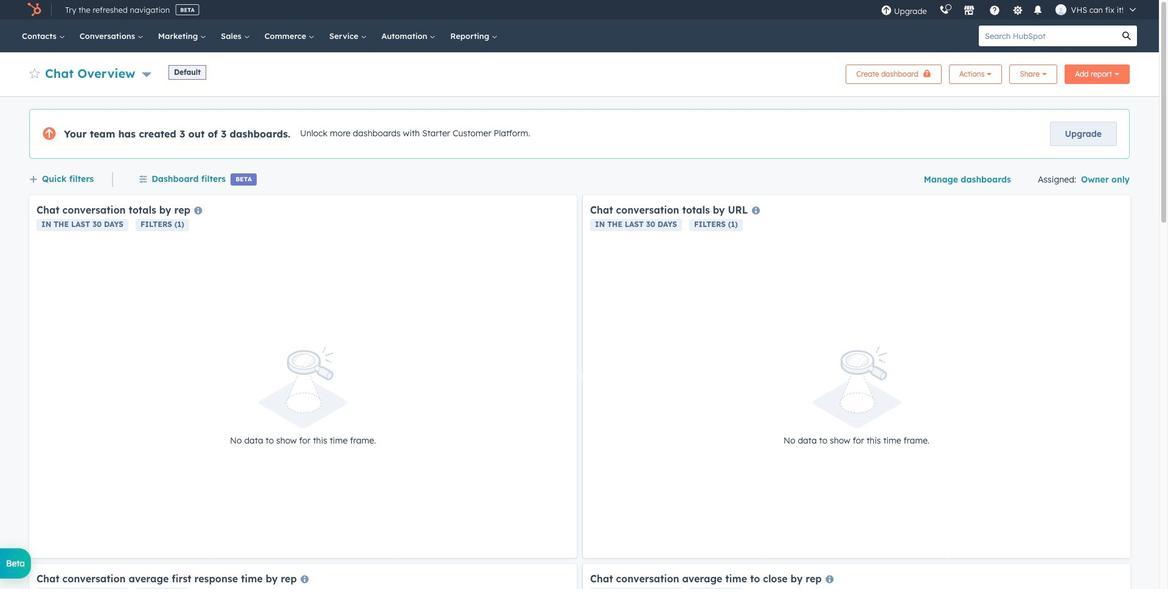 Task type: vqa. For each thing, say whether or not it's contained in the screenshot.
Help image
no



Task type: locate. For each thing, give the bounding box(es) containing it.
menu
[[875, 0, 1145, 19]]

marketplaces image
[[964, 5, 975, 16]]

chat conversation totals by url element
[[583, 195, 1131, 558]]

jer mill image
[[1056, 4, 1067, 15]]

chat conversation average time to close by rep element
[[583, 564, 1131, 589]]

banner
[[29, 61, 1130, 84]]

Search HubSpot search field
[[979, 26, 1117, 46]]



Task type: describe. For each thing, give the bounding box(es) containing it.
chat conversation average first response time by rep element
[[29, 564, 577, 589]]

chat conversation totals by rep element
[[29, 195, 577, 558]]



